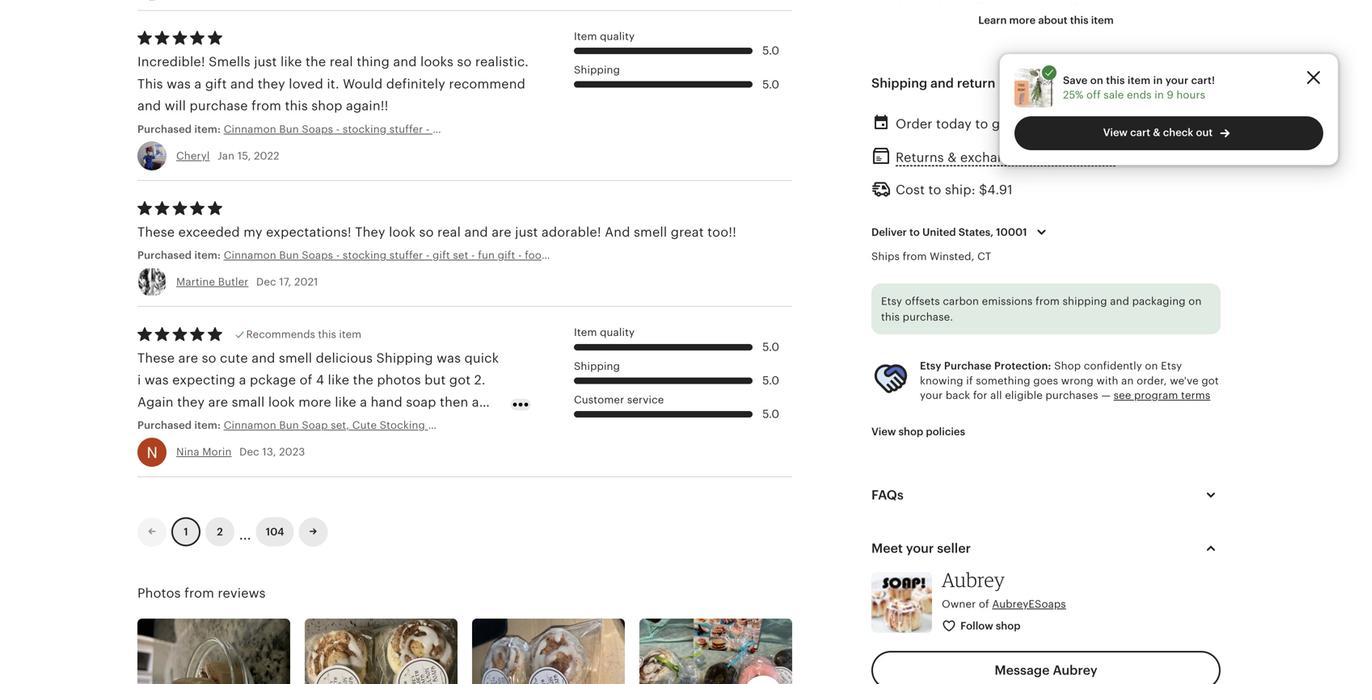 Task type: locate. For each thing, give the bounding box(es) containing it.
3 item: from the top
[[194, 420, 221, 432]]

1 vertical spatial item:
[[194, 249, 221, 262]]

view inside button
[[871, 426, 896, 438]]

cinnamon up scent:
[[914, 66, 977, 81]]

policies inside "dropdown button"
[[999, 76, 1047, 91]]

view up see in the right bottom of the page
[[871, 426, 896, 438]]

quality
[[600, 30, 635, 42], [600, 327, 635, 339]]

cup
[[1101, 418, 1125, 432]]

1 vertical spatial &
[[948, 150, 957, 165]]

soap down adorable!
[[551, 249, 576, 262]]

of inside ✦ two cinnamon bun soaps ✦ scent: cinnamon bun, delectable cinnamon and brown sugar baked into moist vanilla cake ✦ weight: each one weighs between 1.7 to 2.1 oz. total set approx. 3.8 oz ✦ dimensions: 2" across the top. each cinnamon bun soap is a bit different, some tall, some squat! every one is handmade to order, so color may vary slightly. packaged in a cellophane, heat sealed with label. please see all photos to get an idea of size. the frosting will naturally tan a little over time from the cinnamon. if ordered alone, these will ship out in a bubble mailer, wrapped up tight!
[[871, 286, 884, 301]]

some left tall,
[[1140, 198, 1175, 213]]

1 vertical spatial dec
[[239, 446, 259, 459]]

0 vertical spatial item quality
[[574, 30, 635, 42]]

delicious
[[316, 351, 373, 366]]

learn more about this item
[[978, 14, 1114, 26]]

gift
[[205, 77, 227, 91], [433, 249, 450, 262], [498, 249, 515, 262]]

a down the purchase.
[[911, 330, 918, 345]]

may
[[871, 242, 898, 257]]

0 horizontal spatial will
[[165, 99, 186, 113]]

0 vertical spatial your
[[1165, 74, 1189, 86]]

etsy up we've
[[1161, 360, 1182, 372]]

0 vertical spatial these
[[137, 225, 175, 240]]

0 vertical spatial see
[[1029, 264, 1050, 279]]

1 vertical spatial photos
[[377, 373, 421, 388]]

2 tea from the left
[[1078, 418, 1098, 432]]

the down not
[[1027, 176, 1047, 191]]

1 horizontal spatial gift
[[433, 249, 450, 262]]

this inside "etsy offsets carbon emissions from shipping and packaging on this purchase."
[[881, 311, 900, 323]]

aubrey up owner
[[942, 568, 1005, 592]]

nina morin link
[[176, 446, 232, 459]]

reviews
[[218, 586, 266, 601]]

and up check
[[1166, 88, 1190, 103]]

the inside incredible!  smells just like the real thing and looks so realistic. this was a gift and they loved it.  would definitely recommend and will purchase from this shop again!!
[[306, 55, 326, 69]]

soap inside ✦ two cinnamon bun soaps ✦ scent: cinnamon bun, delectable cinnamon and brown sugar baked into moist vanilla cake ✦ weight: each one weighs between 1.7 to 2.1 oz. total set approx. 3.8 oz ✦ dimensions: 2" across the top. each cinnamon bun soap is a bit different, some tall, some squat! every one is handmade to order, so color may vary slightly. packaged in a cellophane, heat sealed with label. please see all photos to get an idea of size. the frosting will naturally tan a little over time from the cinnamon. if ordered alone, these will ship out in a bubble mailer, wrapped up tight!
[[1000, 198, 1030, 213]]

shipping and return policies
[[871, 76, 1047, 91]]

an down "confidently" on the right bottom
[[1121, 375, 1134, 387]]

back
[[946, 390, 970, 402]]

0 vertical spatial more
[[1009, 14, 1036, 26]]

so up cinnamon bun soaps - stocking stuffer - gift set - fun gift - food soap - cinnamon rolls link
[[419, 225, 434, 240]]

one up packaged
[[990, 220, 1014, 235]]

got inside the these are so cute and smell delicious  shipping was quick i was expecting a pckage of 4 like the photos but got 2. again they are small look more like a hand soap then a bath soap but they are very cute and smell just like a cinnabun
[[449, 373, 471, 388]]

was down incredible!
[[167, 77, 191, 91]]

tan
[[1082, 286, 1102, 301]]

an inside pair it with bacon soap for a breakfast themed gift:https://aubreyesoaps.etsy.com/listing/113596622 or a tea theme with an adorable tea cup soap:
[[1000, 418, 1015, 432]]

but up morin
[[203, 417, 225, 432]]

1 horizontal spatial they
[[228, 417, 256, 432]]

if
[[966, 375, 973, 387]]

1 vertical spatial quality
[[600, 327, 635, 339]]

etsy
[[881, 295, 902, 308], [920, 360, 941, 372], [1161, 360, 1182, 372]]

order, inside ✦ two cinnamon bun soaps ✦ scent: cinnamon bun, delectable cinnamon and brown sugar baked into moist vanilla cake ✦ weight: each one weighs between 1.7 to 2.1 oz. total set approx. 3.8 oz ✦ dimensions: 2" across the top. each cinnamon bun soap is a bit different, some tall, some squat! every one is handmade to order, so color may vary slightly. packaged in a cellophane, heat sealed with label. please see all photos to get an idea of size. the frosting will naturally tan a little over time from the cinnamon. if ordered alone, these will ship out in a bubble mailer, wrapped up tight!
[[1118, 220, 1155, 235]]

for up the eligible
[[1018, 374, 1036, 388]]

cinnamon up 'baked'
[[930, 88, 994, 103]]

9
[[1167, 89, 1174, 101]]

shop right or
[[899, 426, 923, 438]]

an inside "shop confidently on etsy knowing if something goes wrong with an order, we've got your back for all eligible purchases —"
[[1121, 375, 1134, 387]]

0 vertical spatial cute
[[220, 351, 248, 366]]

some up the may
[[871, 220, 906, 235]]

aubrey
[[942, 568, 1005, 592], [1053, 664, 1098, 678]]

set inside ✦ two cinnamon bun soaps ✦ scent: cinnamon bun, delectable cinnamon and brown sugar baked into moist vanilla cake ✦ weight: each one weighs between 1.7 to 2.1 oz. total set approx. 3.8 oz ✦ dimensions: 2" across the top. each cinnamon bun soap is a bit different, some tall, some squat! every one is handmade to order, so color may vary slightly. packaged in a cellophane, heat sealed with label. please see all photos to get an idea of size. the frosting will naturally tan a little over time from the cinnamon. if ordered alone, these will ship out in a bubble mailer, wrapped up tight!
[[871, 154, 890, 169]]

delectable inside ✦ two cinnamon bun soaps ✦ scent: cinnamon bun, delectable cinnamon and brown sugar baked into moist vanilla cake ✦ weight: each one weighs between 1.7 to 2.1 oz. total set approx. 3.8 oz ✦ dimensions: 2" across the top. each cinnamon bun soap is a bit different, some tall, some squat! every one is handmade to order, so color may vary slightly. packaged in a cellophane, heat sealed with label. please see all photos to get an idea of size. the frosting will naturally tan a little over time from the cinnamon. if ordered alone, these will ship out in a bubble mailer, wrapped up tight!
[[1030, 88, 1097, 103]]

bun,
[[998, 88, 1026, 103]]

item: down exceeded
[[194, 249, 221, 262]]

✦ left 'two'
[[871, 66, 882, 81]]

2 ✦ from the top
[[871, 88, 882, 103]]

1 horizontal spatial etsy
[[920, 360, 941, 372]]

on inside "etsy offsets carbon emissions from shipping and packaging on this purchase."
[[1189, 295, 1202, 308]]

shipping
[[1063, 295, 1107, 308]]

1 horizontal spatial my
[[1060, 462, 1079, 476]]

view down cake
[[1103, 127, 1128, 139]]

for inside "shop confidently on etsy knowing if something goes wrong with an order, we've got your back for all eligible purchases —"
[[973, 390, 988, 402]]

2 item: from the top
[[194, 249, 221, 262]]

the inside the these are so cute and smell delicious  shipping was quick i was expecting a pckage of 4 like the photos but got 2. again they are small look more like a hand soap then a bath soap but they are very cute and smell just like a cinnabun
[[353, 373, 373, 388]]

jan 9-17 button
[[1035, 112, 1085, 136]]

and up these
[[1110, 295, 1129, 308]]

item inside dropdown button
[[1091, 14, 1114, 26]]

from right purchase in the left of the page
[[251, 99, 281, 113]]

1 purchased from the top
[[137, 123, 192, 135]]

shop inside incredible!  smells just like the real thing and looks so realistic. this was a gift and they loved it.  would definitely recommend and will purchase from this shop again!!
[[311, 99, 342, 113]]

is up packaged
[[1017, 220, 1027, 235]]

delectable up shop:aubreyesoaps.etsy.com
[[935, 462, 1002, 476]]

0 vertical spatial quality
[[600, 30, 635, 42]]

got up terms at the bottom right of the page
[[1202, 375, 1219, 387]]

more inside dropdown button
[[1009, 14, 1036, 26]]

3 ✦ from the top
[[871, 132, 882, 147]]

eligible
[[1005, 390, 1043, 402]]

&
[[1153, 127, 1161, 139], [948, 150, 957, 165]]

for inside pair it with bacon soap for a breakfast themed gift:https://aubreyesoaps.etsy.com/listing/113596622 or a tea theme with an adorable tea cup soap:
[[1018, 374, 1036, 388]]

13,
[[262, 446, 276, 459]]

0 horizontal spatial etsy
[[881, 295, 902, 308]]

1 horizontal spatial on
[[1145, 360, 1158, 372]]

dec for 17,
[[256, 276, 276, 288]]

cute
[[220, 351, 248, 366], [313, 417, 341, 432]]

1 horizontal spatial policies
[[999, 76, 1047, 91]]

1 vertical spatial will
[[999, 286, 1020, 301]]

all down something on the bottom right of page
[[990, 390, 1002, 402]]

2 vertical spatial of
[[979, 599, 989, 611]]

your down the knowing
[[920, 390, 943, 402]]

see right —
[[1114, 390, 1131, 402]]

quality for jan 15, 2022
[[600, 30, 635, 42]]

like right "4"
[[328, 373, 349, 388]]

was left quick on the left bottom of page
[[437, 351, 461, 366]]

1 vertical spatial view
[[871, 426, 896, 438]]

just
[[254, 55, 277, 69], [515, 225, 538, 240], [409, 417, 432, 432]]

gift up purchase in the left of the page
[[205, 77, 227, 91]]

2 vertical spatial item
[[339, 329, 361, 341]]

4 5.0 from the top
[[762, 374, 779, 387]]

set left fun
[[453, 249, 468, 262]]

on up ship
[[1189, 295, 1202, 308]]

one
[[971, 132, 995, 147], [990, 220, 1014, 235]]

more for learn
[[1009, 14, 1036, 26]]

1 these from the top
[[137, 225, 175, 240]]

an down the eligible
[[1000, 418, 1015, 432]]

look down pckage
[[268, 395, 295, 410]]

recommends
[[246, 329, 315, 341]]

purchased item: up cinnabun
[[137, 420, 224, 432]]

will down packaging
[[1145, 308, 1167, 323]]

this inside dropdown button
[[1070, 14, 1089, 26]]

brown
[[871, 110, 911, 125]]

set down weight:
[[871, 154, 890, 169]]

0 vertical spatial item:
[[194, 123, 221, 135]]

1 horizontal spatial for
[[1018, 374, 1036, 388]]

a up small
[[239, 373, 246, 388]]

1 item: from the top
[[194, 123, 221, 135]]

jan
[[1035, 117, 1056, 131], [218, 150, 235, 162]]

all inside "shop confidently on etsy knowing if something goes wrong with an order, we've got your back for all eligible purchases —"
[[990, 390, 1002, 402]]

treats
[[1005, 462, 1041, 476]]

0 vertical spatial purchased item:
[[137, 123, 224, 135]]

1 vertical spatial delectable
[[935, 462, 1002, 476]]

2023
[[279, 446, 305, 459]]

and
[[393, 55, 417, 69], [931, 76, 954, 91], [230, 77, 254, 91], [1166, 88, 1190, 103], [137, 99, 161, 113], [464, 225, 488, 240], [1110, 295, 1129, 308], [252, 351, 275, 366], [345, 417, 369, 432]]

more right learn
[[1009, 14, 1036, 26]]

0 vertical spatial is
[[1034, 198, 1044, 213]]

see program terms
[[1114, 390, 1211, 402]]

2 horizontal spatial they
[[258, 77, 285, 91]]

shop down it.
[[311, 99, 342, 113]]

but
[[425, 373, 446, 388], [203, 417, 225, 432]]

butler
[[218, 276, 249, 288]]

purchased up cheryl link at left
[[137, 123, 192, 135]]

2 item from the top
[[574, 327, 597, 339]]

cheryl jan 15, 2022
[[176, 150, 279, 162]]

purchased up cinnabun
[[137, 420, 192, 432]]

learn
[[978, 14, 1007, 26]]

1 vertical spatial just
[[515, 225, 538, 240]]

etsy purchase protection:
[[920, 360, 1051, 372]]

more inside 'see more delectable treats in my shop:aubreyesoaps.etsy.com'
[[899, 462, 931, 476]]

expectations!
[[266, 225, 352, 240]]

get left by on the right of the page
[[992, 117, 1013, 131]]

out right check
[[1196, 127, 1213, 139]]

1 vertical spatial these
[[137, 351, 175, 366]]

some
[[1140, 198, 1175, 213], [871, 220, 906, 235]]

0 horizontal spatial my
[[243, 225, 262, 240]]

2 horizontal spatial smell
[[634, 225, 667, 240]]

1 horizontal spatial is
[[1034, 198, 1044, 213]]

2 these from the top
[[137, 351, 175, 366]]

message aubrey
[[995, 664, 1098, 678]]

photos inside the these are so cute and smell delicious  shipping was quick i was expecting a pckage of 4 like the photos but got 2. again they are small look more like a hand soap then a bath soap but they are very cute and smell just like a cinnabun
[[377, 373, 421, 388]]

total
[[1182, 132, 1212, 147]]

0 horizontal spatial is
[[1017, 220, 1027, 235]]

your inside 'dropdown button'
[[906, 542, 934, 556]]

dec left 13,
[[239, 446, 259, 459]]

0 vertical spatial of
[[871, 286, 884, 301]]

1 vertical spatial your
[[920, 390, 943, 402]]

0 horizontal spatial delectable
[[935, 462, 1002, 476]]

ship:
[[945, 183, 976, 197]]

and inside "dropdown button"
[[931, 76, 954, 91]]

0 vertical spatial will
[[165, 99, 186, 113]]

0 horizontal spatial of
[[300, 373, 312, 388]]

0 horizontal spatial just
[[254, 55, 277, 69]]

see inside ✦ two cinnamon bun soaps ✦ scent: cinnamon bun, delectable cinnamon and brown sugar baked into moist vanilla cake ✦ weight: each one weighs between 1.7 to 2.1 oz. total set approx. 3.8 oz ✦ dimensions: 2" across the top. each cinnamon bun soap is a bit different, some tall, some squat! every one is handmade to order, so color may vary slightly. packaged in a cellophane, heat sealed with label. please see all photos to get an idea of size. the frosting will naturally tan a little over time from the cinnamon. if ordered alone, these will ship out in a bubble mailer, wrapped up tight!
[[1029, 264, 1050, 279]]

oz.
[[1160, 132, 1178, 147]]

out
[[1196, 127, 1213, 139], [871, 330, 892, 345]]

smell down recommends this item
[[279, 351, 312, 366]]

hand
[[371, 395, 402, 410]]

again
[[137, 395, 174, 410]]

bacon
[[941, 374, 981, 388]]

cart
[[1130, 127, 1150, 139]]

in left 9
[[1155, 89, 1164, 101]]

2 5.0 from the top
[[762, 78, 779, 91]]

0 horizontal spatial policies
[[926, 426, 965, 438]]

loved
[[289, 77, 323, 91]]

nina morin dec 13, 2023
[[176, 446, 305, 459]]

2 vertical spatial cinnamon
[[906, 198, 968, 213]]

to up vary
[[909, 226, 920, 239]]

4.91
[[987, 183, 1013, 197]]

this down the "size."
[[881, 311, 900, 323]]

will left purchase in the left of the page
[[165, 99, 186, 113]]

2 quality from the top
[[600, 327, 635, 339]]

of up follow shop button
[[979, 599, 989, 611]]

4 - from the left
[[518, 249, 522, 262]]

of left the "size."
[[871, 286, 884, 301]]

each down today
[[937, 132, 968, 147]]

so up heat
[[1159, 220, 1173, 235]]

again!!
[[346, 99, 389, 113]]

1 vertical spatial cute
[[313, 417, 341, 432]]

would
[[343, 77, 383, 91]]

to
[[975, 117, 988, 131], [1124, 132, 1137, 147], [928, 183, 941, 197], [1101, 220, 1114, 235], [909, 226, 920, 239], [1120, 264, 1133, 279]]

0 vertical spatial view
[[1103, 127, 1128, 139]]

0 vertical spatial was
[[167, 77, 191, 91]]

photos up tan
[[1072, 264, 1116, 279]]

your inside save on this item in your cart! 25% off sale ends in 9 hours
[[1165, 74, 1189, 86]]

purchase
[[190, 99, 248, 113]]

aubrey image
[[871, 573, 932, 633]]

item inside save on this item in your cart! 25% off sale ends in 9 hours
[[1128, 74, 1151, 86]]

smell down the hand
[[372, 417, 406, 432]]

these for these exceeded my expectations! they look so real and are just adorable! and smell great too!!
[[137, 225, 175, 240]]

these inside the these are so cute and smell delicious  shipping was quick i was expecting a pckage of 4 like the photos but got 2. again they are small look more like a hand soap then a bath soap but they are very cute and smell just like a cinnabun
[[137, 351, 175, 366]]

1 vertical spatial item quality
[[574, 327, 635, 339]]

seller
[[937, 542, 971, 556]]

bun up bun, at the right top
[[981, 66, 1005, 81]]

all up naturally
[[1054, 264, 1068, 279]]

this inside incredible!  smells just like the real thing and looks so realistic. this was a gift and they loved it.  would definitely recommend and will purchase from this shop again!!
[[285, 99, 308, 113]]

0 horizontal spatial photos
[[377, 373, 421, 388]]

up
[[1075, 330, 1092, 345]]

if
[[999, 308, 1008, 323]]

1 horizontal spatial jan
[[1035, 117, 1056, 131]]

was inside incredible!  smells just like the real thing and looks so realistic. this was a gift and they loved it.  would definitely recommend and will purchase from this shop again!!
[[167, 77, 191, 91]]

in inside 'see more delectable treats in my shop:aubreyesoaps.etsy.com'
[[1045, 462, 1057, 476]]

between
[[1047, 132, 1101, 147]]

etsy inside "etsy offsets carbon emissions from shipping and packaging on this purchase."
[[881, 295, 902, 308]]

photos up the hand
[[377, 373, 421, 388]]

theme
[[925, 418, 965, 432]]

https://www.facebook.com/aubreyesoaps
[[871, 550, 1138, 564]]

0 horizontal spatial &
[[948, 150, 957, 165]]

smells
[[209, 55, 250, 69]]

shop inside button
[[996, 620, 1021, 633]]

1 5.0 from the top
[[762, 44, 779, 57]]

bubble
[[922, 330, 966, 345]]

0 vertical spatial item
[[1091, 14, 1114, 26]]

1 vertical spatial an
[[1121, 375, 1134, 387]]

just inside the these are so cute and smell delicious  shipping was quick i was expecting a pckage of 4 like the photos but got 2. again they are small look more like a hand soap then a bath soap but they are very cute and smell just like a cinnabun
[[409, 417, 432, 432]]

1 vertical spatial out
[[871, 330, 892, 345]]

soap down etsy purchase protection:
[[984, 374, 1015, 388]]

they left loved
[[258, 77, 285, 91]]

see program terms link
[[1114, 390, 1211, 402]]

item for nina morin dec 13, 2023
[[574, 327, 597, 339]]

returns & exchanges not accepted
[[896, 150, 1116, 165]]

2 purchased item: from the top
[[137, 420, 224, 432]]

item up ends at top
[[1128, 74, 1151, 86]]

order, up cellophane, on the top of page
[[1118, 220, 1155, 235]]

1 quality from the top
[[600, 30, 635, 42]]

1 horizontal spatial tea
[[1078, 418, 1098, 432]]

with inside ✦ two cinnamon bun soaps ✦ scent: cinnamon bun, delectable cinnamon and brown sugar baked into moist vanilla cake ✦ weight: each one weighs between 1.7 to 2.1 oz. total set approx. 3.8 oz ✦ dimensions: 2" across the top. each cinnamon bun soap is a bit different, some tall, some squat! every one is handmade to order, so color may vary slightly. packaged in a cellophane, heat sealed with label. please see all photos to get an idea of size. the frosting will naturally tan a little over time from the cinnamon. if ordered alone, these will ship out in a bubble mailer, wrapped up tight!
[[916, 264, 943, 279]]

a right then
[[472, 395, 479, 410]]

1 horizontal spatial photos
[[1072, 264, 1116, 279]]

moist
[[1024, 110, 1059, 125]]

like up loved
[[280, 55, 302, 69]]

order today to get by jan 9-17
[[896, 117, 1085, 131]]

0 horizontal spatial item
[[339, 329, 361, 341]]

0 horizontal spatial an
[[1000, 418, 1015, 432]]

get inside ✦ two cinnamon bun soaps ✦ scent: cinnamon bun, delectable cinnamon and brown sugar baked into moist vanilla cake ✦ weight: each one weighs between 1.7 to 2.1 oz. total set approx. 3.8 oz ✦ dimensions: 2" across the top. each cinnamon bun soap is a bit different, some tall, some squat! every one is handmade to order, so color may vary slightly. packaged in a cellophane, heat sealed with label. please see all photos to get an idea of size. the frosting will naturally tan a little over time from the cinnamon. if ordered alone, these will ship out in a bubble mailer, wrapped up tight!
[[1136, 264, 1157, 279]]

2 vertical spatial shop
[[996, 620, 1021, 633]]

2 vertical spatial will
[[1145, 308, 1167, 323]]

2 vertical spatial just
[[409, 417, 432, 432]]

1 vertical spatial see
[[1114, 390, 1131, 402]]

1 vertical spatial is
[[1017, 220, 1027, 235]]

and up pckage
[[252, 351, 275, 366]]

3 purchased from the top
[[137, 420, 192, 432]]

follow shop button
[[930, 612, 1034, 642]]

0 horizontal spatial get
[[992, 117, 1013, 131]]

from inside "etsy offsets carbon emissions from shipping and packaging on this purchase."
[[1036, 295, 1060, 308]]

0 horizontal spatial aubrey
[[942, 568, 1005, 592]]

cute up expecting
[[220, 351, 248, 366]]

purchased for nina morin dec 13, 2023
[[137, 420, 192, 432]]

1 horizontal spatial some
[[1140, 198, 1175, 213]]

shop
[[1054, 360, 1081, 372]]

more inside the these are so cute and smell delicious  shipping was quick i was expecting a pckage of 4 like the photos but got 2. again they are small look more like a hand soap then a bath soap but they are very cute and smell just like a cinnabun
[[299, 395, 331, 410]]

0 horizontal spatial gift
[[205, 77, 227, 91]]

etsy for etsy purchase protection:
[[920, 360, 941, 372]]

purchased item: up cheryl
[[137, 123, 224, 135]]

soap
[[1000, 198, 1030, 213], [551, 249, 576, 262], [984, 374, 1015, 388], [406, 395, 436, 410], [170, 417, 200, 432]]

1 horizontal spatial cinnamon
[[585, 249, 638, 262]]

is
[[1034, 198, 1044, 213], [1017, 220, 1027, 235]]

0 vertical spatial dec
[[256, 276, 276, 288]]

for right back
[[973, 390, 988, 402]]

2 horizontal spatial cinnamon
[[930, 88, 994, 103]]

knowing
[[920, 375, 963, 387]]

two
[[885, 66, 911, 81]]

in down the purchase.
[[896, 330, 908, 345]]

0 vertical spatial an
[[1161, 264, 1176, 279]]

0 vertical spatial delectable
[[1030, 88, 1097, 103]]

got left 2.
[[449, 373, 471, 388]]

item up delicious
[[339, 329, 361, 341]]

shop
[[311, 99, 342, 113], [899, 426, 923, 438], [996, 620, 1021, 633]]

0 horizontal spatial each
[[871, 198, 902, 213]]

on up off on the top right
[[1090, 74, 1103, 86]]

states,
[[959, 226, 994, 239]]

1 vertical spatial my
[[1060, 462, 1079, 476]]

& inside button
[[948, 150, 957, 165]]

2 item quality from the top
[[574, 327, 635, 339]]

every
[[952, 220, 986, 235]]

0 horizontal spatial look
[[268, 395, 295, 410]]

5 5.0 from the top
[[762, 408, 779, 421]]

1 vertical spatial of
[[300, 373, 312, 388]]

1 item quality from the top
[[574, 30, 635, 42]]

cinnamon
[[930, 88, 994, 103], [224, 249, 276, 262], [585, 249, 638, 262]]

✦ up brown
[[871, 88, 882, 103]]

0 vertical spatial all
[[1054, 264, 1068, 279]]

handmade
[[1031, 220, 1098, 235]]

1 horizontal spatial shop
[[899, 426, 923, 438]]

about
[[1038, 14, 1068, 26]]

so up expecting
[[202, 351, 216, 366]]

order, up the program
[[1137, 375, 1167, 387]]

will down please
[[999, 286, 1020, 301]]

1 - from the left
[[336, 249, 340, 262]]

deliver to united states, 10001 button
[[859, 216, 1064, 250]]

1 purchased item: from the top
[[137, 123, 224, 135]]

✦ left cost
[[871, 176, 882, 191]]

0 horizontal spatial shop
[[311, 99, 342, 113]]

1 vertical spatial get
[[1136, 264, 1157, 279]]

0 vertical spatial photos
[[1072, 264, 1116, 279]]

2 horizontal spatial an
[[1161, 264, 1176, 279]]

my right treats
[[1060, 462, 1079, 476]]

and left return
[[931, 76, 954, 91]]

exceeded
[[178, 225, 240, 240]]

1 vertical spatial purchased item:
[[137, 420, 224, 432]]

etsy inside "shop confidently on etsy knowing if something goes wrong with an order, we've got your back for all eligible purchases —"
[[1161, 360, 1182, 372]]

0 vertical spatial real
[[330, 55, 353, 69]]

the
[[306, 55, 326, 69], [1027, 176, 1047, 191], [905, 308, 925, 323], [353, 373, 373, 388]]

etsy down sealed
[[881, 295, 902, 308]]

0 horizontal spatial all
[[990, 390, 1002, 402]]

purchased item: for nina morin
[[137, 420, 224, 432]]

item for cheryl jan 15, 2022
[[574, 30, 597, 42]]

from down the "size."
[[871, 308, 901, 323]]

1 vertical spatial on
[[1189, 295, 1202, 308]]

…
[[239, 520, 251, 544]]

look up purchased item: cinnamon bun soaps - stocking stuffer - gift set - fun gift - food soap - cinnamon rolls on the top
[[389, 225, 416, 240]]

2.
[[474, 373, 485, 388]]

shop inside button
[[899, 426, 923, 438]]

0 horizontal spatial jan
[[218, 150, 235, 162]]

etsy up the knowing
[[920, 360, 941, 372]]

1 vertical spatial item
[[574, 327, 597, 339]]

cinnamon down cost to ship: $ 4.91
[[906, 198, 968, 213]]

like inside incredible!  smells just like the real thing and looks so realistic. this was a gift and they loved it.  would definitely recommend and will purchase from this shop again!!
[[280, 55, 302, 69]]

1 horizontal spatial &
[[1153, 127, 1161, 139]]

out up the pair
[[871, 330, 892, 345]]

your up 9
[[1165, 74, 1189, 86]]

104 link
[[256, 518, 294, 547]]

and down this
[[137, 99, 161, 113]]

in right treats
[[1045, 462, 1057, 476]]

a down then
[[461, 417, 468, 432]]

1 item from the top
[[574, 30, 597, 42]]

cinnabun
[[137, 439, 196, 454]]

2 horizontal spatial item
[[1128, 74, 1151, 86]]

0 vertical spatial order,
[[1118, 220, 1155, 235]]

bath
[[137, 417, 166, 432]]

adorable
[[1018, 418, 1074, 432]]

etsy for etsy offsets carbon emissions from shipping and packaging on this purchase.
[[881, 295, 902, 308]]



Task type: vqa. For each thing, say whether or not it's contained in the screenshot.
necklaces
no



Task type: describe. For each thing, give the bounding box(es) containing it.
1 horizontal spatial each
[[937, 132, 968, 147]]

into
[[996, 110, 1020, 125]]

soap:
[[1129, 418, 1163, 432]]

an inside ✦ two cinnamon bun soaps ✦ scent: cinnamon bun, delectable cinnamon and brown sugar baked into moist vanilla cake ✦ weight: each one weighs between 1.7 to 2.1 oz. total set approx. 3.8 oz ✦ dimensions: 2" across the top. each cinnamon bun soap is a bit different, some tall, some squat! every one is handmade to order, so color may vary slightly. packaged in a cellophane, heat sealed with label. please see all photos to get an idea of size. the frosting will naturally tan a little over time from the cinnamon. if ordered alone, these will ship out in a bubble mailer, wrapped up tight!
[[1161, 264, 1176, 279]]

this up delicious
[[318, 329, 336, 341]]

alone,
[[1065, 308, 1103, 323]]

different,
[[1078, 198, 1137, 213]]

5 - from the left
[[579, 249, 582, 262]]

1 horizontal spatial cute
[[313, 417, 341, 432]]

photos inside ✦ two cinnamon bun soaps ✦ scent: cinnamon bun, delectable cinnamon and brown sugar baked into moist vanilla cake ✦ weight: each one weighs between 1.7 to 2.1 oz. total set approx. 3.8 oz ✦ dimensions: 2" across the top. each cinnamon bun soap is a bit different, some tall, some squat! every one is handmade to order, so color may vary slightly. packaged in a cellophane, heat sealed with label. please see all photos to get an idea of size. the frosting will naturally tan a little over time from the cinnamon. if ordered alone, these will ship out in a bubble mailer, wrapped up tight!
[[1072, 264, 1116, 279]]

purchased item: for cheryl
[[137, 123, 224, 135]]

9-
[[1060, 117, 1072, 131]]

meet your seller
[[871, 542, 971, 556]]

the down the offsets
[[905, 308, 925, 323]]

united
[[922, 226, 956, 239]]

to up little at the top
[[1120, 264, 1133, 279]]

and
[[605, 225, 630, 240]]

0 horizontal spatial cinnamon
[[224, 249, 276, 262]]

policies inside button
[[926, 426, 965, 438]]

out inside ✦ two cinnamon bun soaps ✦ scent: cinnamon bun, delectable cinnamon and brown sugar baked into moist vanilla cake ✦ weight: each one weighs between 1.7 to 2.1 oz. total set approx. 3.8 oz ✦ dimensions: 2" across the top. each cinnamon bun soap is a bit different, some tall, some squat! every one is handmade to order, so color may vary slightly. packaged in a cellophane, heat sealed with label. please see all photos to get an idea of size. the frosting will naturally tan a little over time from the cinnamon. if ordered alone, these will ship out in a bubble mailer, wrapped up tight!
[[871, 330, 892, 345]]

and up fun
[[464, 225, 488, 240]]

1 tea from the left
[[902, 418, 922, 432]]

0 horizontal spatial cute
[[220, 351, 248, 366]]

a up gift:https://aubreyesoaps.etsy.com/listing/113596622 on the right of the page
[[1039, 374, 1047, 388]]

1 horizontal spatial but
[[425, 373, 446, 388]]

4 ✦ from the top
[[871, 176, 882, 191]]

2 horizontal spatial gift
[[498, 249, 515, 262]]

104
[[266, 526, 284, 539]]

look inside the these are so cute and smell delicious  shipping was quick i was expecting a pckage of 4 like the photos but got 2. again they are small look more like a hand soap then a bath soap but they are very cute and smell just like a cinnabun
[[268, 395, 295, 410]]

1 vertical spatial they
[[177, 395, 205, 410]]

2 - from the left
[[426, 249, 430, 262]]

shipping inside the these are so cute and smell delicious  shipping was quick i was expecting a pckage of 4 like the photos but got 2. again they are small look more like a hand soap then a bath soap but they are very cute and smell just like a cinnabun
[[376, 351, 433, 366]]

packaged
[[984, 242, 1045, 257]]

today
[[936, 117, 972, 131]]

soap left then
[[406, 395, 436, 410]]

1 vertical spatial set
[[453, 249, 468, 262]]

martine butler dec 17, 2021
[[176, 276, 318, 288]]

thing
[[357, 55, 390, 69]]

save
[[1063, 74, 1088, 86]]

a inside incredible!  smells just like the real thing and looks so realistic. this was a gift and they loved it.  would definitely recommend and will purchase from this shop again!!
[[194, 77, 202, 91]]

dec for 13,
[[239, 446, 259, 459]]

scent:
[[885, 88, 926, 103]]

1 vertical spatial bun
[[972, 198, 996, 213]]

they inside incredible!  smells just like the real thing and looks so realistic. this was a gift and they loved it.  would definitely recommend and will purchase from this shop again!!
[[258, 77, 285, 91]]

winsted,
[[930, 251, 975, 263]]

3 - from the left
[[471, 249, 475, 262]]

time
[[1180, 286, 1208, 301]]

bun
[[279, 249, 299, 262]]

1 vertical spatial cinnamon
[[1100, 88, 1163, 103]]

order, inside "shop confidently on etsy knowing if something goes wrong with an order, we've got your back for all eligible purchases —"
[[1137, 375, 1167, 387]]

ship
[[1170, 308, 1197, 323]]

gift:https://aubreyesoaps.etsy.com/listing/113596622
[[871, 396, 1206, 410]]

are up fun
[[492, 225, 512, 240]]

from inside incredible!  smells just like the real thing and looks so realistic. this was a gift and they loved it.  would definitely recommend and will purchase from this shop again!!
[[251, 99, 281, 113]]

all inside ✦ two cinnamon bun soaps ✦ scent: cinnamon bun, delectable cinnamon and brown sugar baked into moist vanilla cake ✦ weight: each one weighs between 1.7 to 2.1 oz. total set approx. 3.8 oz ✦ dimensions: 2" across the top. each cinnamon bun soap is a bit different, some tall, some squat! every one is handmade to order, so color may vary slightly. packaged in a cellophane, heat sealed with label. please see all photos to get an idea of size. the frosting will naturally tan a little over time from the cinnamon. if ordered alone, these will ship out in a bubble mailer, wrapped up tight!
[[1054, 264, 1068, 279]]

little
[[1117, 286, 1145, 301]]

over
[[1149, 286, 1176, 301]]

1 vertical spatial smell
[[279, 351, 312, 366]]

goes
[[1033, 375, 1058, 387]]

0 vertical spatial one
[[971, 132, 995, 147]]

3 5.0 from the top
[[762, 341, 779, 354]]

top.
[[1051, 176, 1076, 191]]

will inside incredible!  smells just like the real thing and looks so realistic. this was a gift and they loved it.  would definitely recommend and will purchase from this shop again!!
[[165, 99, 186, 113]]

cheryl link
[[176, 150, 210, 162]]

and inside "etsy offsets carbon emissions from shipping and packaging on this purchase."
[[1110, 295, 1129, 308]]

item: for nina
[[194, 420, 221, 432]]

these for these are so cute and smell delicious  shipping was quick i was expecting a pckage of 4 like the photos but got 2. again they are small look more like a hand soap then a bath soap but they are very cute and smell just like a cinnabun
[[137, 351, 175, 366]]

across
[[982, 176, 1023, 191]]

2 vertical spatial was
[[145, 373, 169, 388]]

so inside the these are so cute and smell delicious  shipping was quick i was expecting a pckage of 4 like the photos but got 2. again they are small look more like a hand soap then a bath soap but they are very cute and smell just like a cinnabun
[[202, 351, 216, 366]]

small
[[232, 395, 265, 410]]

1 vertical spatial some
[[871, 220, 906, 235]]

a right tan
[[1106, 286, 1113, 301]]

1 horizontal spatial see
[[1114, 390, 1131, 402]]

2 vertical spatial they
[[228, 417, 256, 432]]

view cart & check out link
[[1015, 116, 1323, 150]]

squat!
[[909, 220, 948, 235]]

1 vertical spatial but
[[203, 417, 225, 432]]

purchases
[[1046, 390, 1098, 402]]

returns
[[896, 150, 944, 165]]

to left into
[[975, 117, 988, 131]]

are left very
[[259, 417, 279, 432]]

0 vertical spatial bun
[[981, 66, 1005, 81]]

ordered
[[1011, 308, 1061, 323]]

pair it with bacon soap for a breakfast themed gift:https://aubreyesoaps.etsy.com/listing/113596622 or a tea theme with an adorable tea cup soap:
[[871, 374, 1206, 432]]

so inside ✦ two cinnamon bun soaps ✦ scent: cinnamon bun, delectable cinnamon and brown sugar baked into moist vanilla cake ✦ weight: each one weighs between 1.7 to 2.1 oz. total set approx. 3.8 oz ✦ dimensions: 2" across the top. each cinnamon bun soap is a bit different, some tall, some squat! every one is handmade to order, so color may vary slightly. packaged in a cellophane, heat sealed with label. please see all photos to get an idea of size. the frosting will naturally tan a little over time from the cinnamon. if ordered alone, these will ship out in a bubble mailer, wrapped up tight!
[[1159, 220, 1173, 235]]

shop for view shop policies
[[899, 426, 923, 438]]

faqs
[[871, 488, 904, 503]]

cinnamon inside ✦ two cinnamon bun soaps ✦ scent: cinnamon bun, delectable cinnamon and brown sugar baked into moist vanilla cake ✦ weight: each one weighs between 1.7 to 2.1 oz. total set approx. 3.8 oz ✦ dimensions: 2" across the top. each cinnamon bun soap is a bit different, some tall, some squat! every one is handmade to order, so color may vary slightly. packaged in a cellophane, heat sealed with label. please see all photos to get an idea of size. the frosting will naturally tan a little over time from the cinnamon. if ordered alone, these will ship out in a bubble mailer, wrapped up tight!
[[930, 88, 994, 103]]

a left the hand
[[360, 395, 367, 410]]

realistic.
[[475, 55, 529, 69]]

food
[[525, 249, 548, 262]]

4
[[316, 373, 324, 388]]

and down "smells"
[[230, 77, 254, 91]]

0 vertical spatial smell
[[634, 225, 667, 240]]

this inside save on this item in your cart! 25% off sale ends in 9 hours
[[1106, 74, 1125, 86]]

0 vertical spatial get
[[992, 117, 1013, 131]]

0 vertical spatial look
[[389, 225, 416, 240]]

to right cost
[[928, 183, 941, 197]]

and inside ✦ two cinnamon bun soaps ✦ scent: cinnamon bun, delectable cinnamon and brown sugar baked into moist vanilla cake ✦ weight: each one weighs between 1.7 to 2.1 oz. total set approx. 3.8 oz ✦ dimensions: 2" across the top. each cinnamon bun soap is a bit different, some tall, some squat! every one is handmade to order, so color may vary slightly. packaged in a cellophane, heat sealed with label. please see all photos to get an idea of size. the frosting will naturally tan a little over time from the cinnamon. if ordered alone, these will ship out in a bubble mailer, wrapped up tight!
[[1166, 88, 1190, 103]]

nina
[[176, 446, 199, 459]]

your inside "shop confidently on etsy knowing if something goes wrong with an order, we've got your back for all eligible purchases —"
[[920, 390, 943, 402]]

weight:
[[885, 132, 934, 147]]

deliver
[[871, 226, 907, 239]]

0 vertical spatial &
[[1153, 127, 1161, 139]]

martine
[[176, 276, 215, 288]]

in down handmade
[[1049, 242, 1060, 257]]

got inside "shop confidently on etsy knowing if something goes wrong with an order, we've got your back for all eligible purchases —"
[[1202, 375, 1219, 387]]

so inside incredible!  smells just like the real thing and looks so realistic. this was a gift and they loved it.  would definitely recommend and will purchase from this shop again!!
[[457, 55, 472, 69]]

oz
[[969, 154, 983, 169]]

1 vertical spatial one
[[990, 220, 1014, 235]]

and up definitely
[[393, 55, 417, 69]]

view for view shop policies
[[871, 426, 896, 438]]

sale
[[1104, 89, 1124, 101]]

aubreyesoaps link
[[992, 599, 1066, 611]]

soap inside pair it with bacon soap for a breakfast themed gift:https://aubreyesoaps.etsy.com/listing/113596622 or a tea theme with an adorable tea cup soap:
[[984, 374, 1015, 388]]

1 vertical spatial jan
[[218, 150, 235, 162]]

1 horizontal spatial real
[[437, 225, 461, 240]]

ct
[[977, 251, 991, 263]]

from inside ✦ two cinnamon bun soaps ✦ scent: cinnamon bun, delectable cinnamon and brown sugar baked into moist vanilla cake ✦ weight: each one weighs between 1.7 to 2.1 oz. total set approx. 3.8 oz ✦ dimensions: 2" across the top. each cinnamon bun soap is a bit different, some tall, some squat! every one is handmade to order, so color may vary slightly. packaged in a cellophane, heat sealed with label. please see all photos to get an idea of size. the frosting will naturally tan a little over time from the cinnamon. if ordered alone, these will ship out in a bubble mailer, wrapped up tight!
[[871, 308, 901, 323]]

to down different, on the right
[[1101, 220, 1114, 235]]

item quality for cheryl jan 15, 2022
[[574, 30, 635, 42]]

purchased item: cinnamon bun soaps - stocking stuffer - gift set - fun gift - food soap - cinnamon rolls
[[137, 249, 665, 262]]

learn more about this item button
[[966, 6, 1126, 35]]

expecting
[[172, 373, 235, 388]]

adorable!
[[542, 225, 601, 240]]

15,
[[237, 150, 251, 162]]

to right 1.7
[[1124, 132, 1137, 147]]

0 vertical spatial cinnamon
[[914, 66, 977, 81]]

photos
[[137, 586, 181, 601]]

view for view cart & check out
[[1103, 127, 1128, 139]]

0 vertical spatial some
[[1140, 198, 1175, 213]]

are up expecting
[[178, 351, 198, 366]]

real inside incredible!  smells just like the real thing and looks so realistic. this was a gift and they loved it.  would definitely recommend and will purchase from this shop again!!
[[330, 55, 353, 69]]

$
[[979, 183, 987, 197]]

gift inside incredible!  smells just like the real thing and looks so realistic. this was a gift and they loved it.  would definitely recommend and will purchase from this shop again!!
[[205, 77, 227, 91]]

item quality for nina morin dec 13, 2023
[[574, 327, 635, 339]]

carbon
[[943, 295, 979, 308]]

3.8
[[945, 154, 965, 169]]

like down then
[[436, 417, 457, 432]]

more for see
[[899, 462, 931, 476]]

cinnamon bun soaps - stocking stuffer - gift set - fun gift - food soap - cinnamon rolls link
[[224, 248, 665, 263]]

soap up the nina
[[170, 417, 200, 432]]

save on this item in your cart! 25% off sale ends in 9 hours
[[1063, 74, 1215, 101]]

my inside 'see more delectable treats in my shop:aubreyesoaps.etsy.com'
[[1060, 462, 1079, 476]]

themed
[[1112, 374, 1161, 388]]

view cart & check out
[[1103, 127, 1213, 139]]

returns & exchanges not accepted button
[[896, 146, 1116, 169]]

shop for follow shop
[[996, 620, 1021, 633]]

stocking
[[343, 249, 387, 262]]

ships from winsted, ct
[[871, 251, 991, 263]]

a right or
[[891, 418, 898, 432]]

1 horizontal spatial out
[[1196, 127, 1213, 139]]

of inside the these are so cute and smell delicious  shipping was quick i was expecting a pckage of 4 like the photos but got 2. again they are small look more like a hand soap then a bath soap but they are very cute and smell just like a cinnabun
[[300, 373, 312, 388]]

shipping inside "dropdown button"
[[871, 76, 927, 91]]

in left cart!
[[1153, 74, 1163, 86]]

message aubrey button
[[871, 652, 1221, 685]]

too!!
[[707, 225, 737, 240]]

2 purchased from the top
[[137, 249, 192, 262]]

17,
[[279, 276, 291, 288]]

return
[[957, 76, 995, 91]]

and right very
[[345, 417, 369, 432]]

1 vertical spatial was
[[437, 351, 461, 366]]

wrapped
[[1016, 330, 1072, 345]]

with right theme
[[969, 418, 996, 432]]

quality for dec 13, 2023
[[600, 327, 635, 339]]

on inside "shop confidently on etsy knowing if something goes wrong with an order, we've got your back for all eligible purchases —"
[[1145, 360, 1158, 372]]

with inside "shop confidently on etsy knowing if something goes wrong with an order, we've got your back for all eligible purchases —"
[[1097, 375, 1118, 387]]

from up sealed
[[903, 251, 927, 263]]

follow
[[961, 620, 993, 633]]

with right it
[[911, 374, 938, 388]]

25%
[[1063, 89, 1084, 101]]

shipping and return policies button
[[857, 64, 1235, 103]]

a left bit at right
[[1047, 198, 1055, 213]]

of inside aubrey owner of aubreyesoaps
[[979, 599, 989, 611]]

are down expecting
[[208, 395, 228, 410]]

like left the hand
[[335, 395, 356, 410]]

faqs button
[[857, 476, 1235, 515]]

item: for cheryl
[[194, 123, 221, 135]]

2 vertical spatial smell
[[372, 417, 406, 432]]

1 ✦ from the top
[[871, 66, 882, 81]]

to inside dropdown button
[[909, 226, 920, 239]]

1 horizontal spatial will
[[999, 286, 1020, 301]]

view shop policies
[[871, 426, 965, 438]]

1 vertical spatial each
[[871, 198, 902, 213]]

delectable inside 'see more delectable treats in my shop:aubreyesoaps.etsy.com'
[[935, 462, 1002, 476]]

aubrey inside button
[[1053, 664, 1098, 678]]

aubrey inside aubrey owner of aubreyesoaps
[[942, 568, 1005, 592]]

sealed
[[871, 264, 913, 279]]

purchase.
[[903, 311, 953, 323]]

shop:aubreyesoaps.etsy.com
[[871, 484, 1058, 498]]

purchased for cheryl jan 15, 2022
[[137, 123, 192, 135]]

pair
[[871, 374, 895, 388]]

recommend
[[449, 77, 525, 91]]

on inside save on this item in your cart! 25% off sale ends in 9 hours
[[1090, 74, 1103, 86]]

incredible!  smells just like the real thing and looks so realistic. this was a gift and they loved it.  would definitely recommend and will purchase from this shop again!!
[[137, 55, 529, 113]]

dimensions:
[[885, 176, 963, 191]]

vanilla
[[1062, 110, 1103, 125]]

these are so cute and smell delicious  shipping was quick i was expecting a pckage of 4 like the photos but got 2. again they are small look more like a hand soap then a bath soap but they are very cute and smell just like a cinnabun
[[137, 351, 499, 454]]

frosting
[[946, 286, 995, 301]]

a down handmade
[[1064, 242, 1071, 257]]

from right photos at the left bottom of the page
[[184, 586, 214, 601]]

just inside incredible!  smells just like the real thing and looks so realistic. this was a gift and they loved it.  would definitely recommend and will purchase from this shop again!!
[[254, 55, 277, 69]]

1 link
[[171, 518, 200, 547]]



